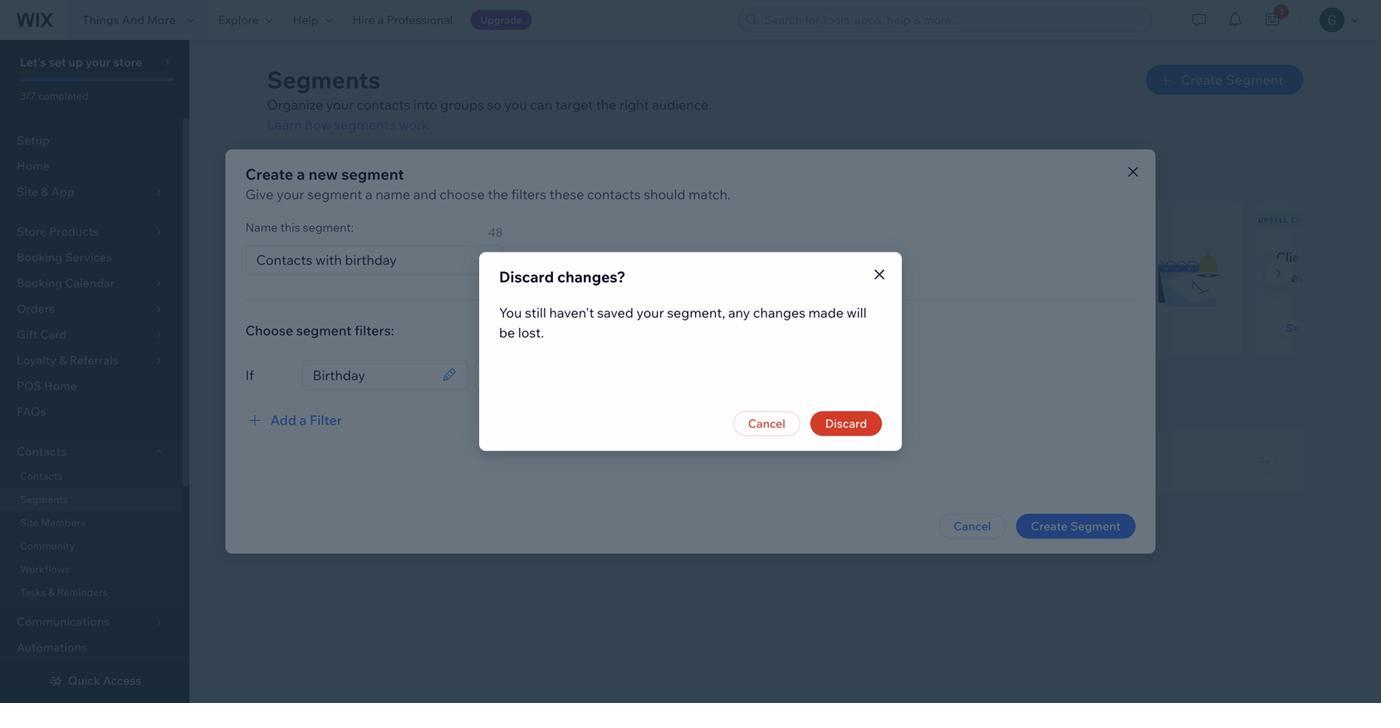 Task type: describe. For each thing, give the bounding box(es) containing it.
who inside active email subscribers who clicked on your campaign
[[786, 249, 812, 266]]

reminders
[[57, 587, 108, 599]]

for
[[349, 155, 370, 174]]

discard for discard
[[826, 417, 868, 431]]

2 horizontal spatial create
[[1182, 71, 1224, 88]]

potential customers
[[289, 216, 387, 224]]

setup
[[17, 133, 50, 148]]

3 up from the left
[[1305, 322, 1319, 335]]

should
[[644, 186, 686, 203]]

set for active email subscribers who clicked on your campaign
[[640, 322, 657, 335]]

segment:
[[303, 220, 354, 235]]

up
[[69, 55, 83, 69]]

segments for segments organize your contacts into groups so you can target the right audience. learn how segments work
[[267, 65, 381, 94]]

upsell customers
[[1259, 216, 1342, 224]]

potential customers who haven't made a purchase yet
[[307, 249, 485, 286]]

create a new segment give your segment a name and choose the filters these contacts should match.
[[246, 165, 731, 203]]

add
[[270, 412, 297, 429]]

help button
[[283, 0, 343, 40]]

1 vertical spatial segment
[[308, 186, 363, 203]]

cancel for discard
[[749, 417, 786, 431]]

the inside the segments organize your contacts into groups so you can target the right audience. learn how segments work
[[596, 96, 617, 113]]

how
[[305, 116, 331, 133]]

changes
[[754, 305, 806, 321]]

set for potential customers who haven't made a purchase yet
[[317, 322, 333, 335]]

quick access
[[68, 674, 141, 688]]

home link
[[0, 154, 183, 179]]

cancel button for create segment
[[939, 514, 1007, 539]]

and
[[122, 12, 145, 27]]

the inside create a new segment give your segment a name and choose the filters these contacts should match.
[[488, 186, 509, 203]]

choose
[[246, 322, 293, 339]]

help
[[293, 12, 319, 27]]

contacts for contacts dropdown button
[[17, 445, 66, 459]]

name this segment:
[[246, 220, 354, 235]]

yet
[[465, 269, 485, 286]]

48
[[488, 225, 503, 240]]

site members
[[20, 517, 86, 529]]

a inside the potential customers who haven't made a purchase yet
[[394, 269, 401, 286]]

you
[[499, 305, 522, 321]]

0 vertical spatial create segment button
[[1147, 65, 1304, 95]]

&
[[48, 587, 55, 599]]

contacts inside create a new segment give your segment a name and choose the filters these contacts should match.
[[588, 186, 641, 203]]

1 filter
[[706, 454, 735, 467]]

learn how segments work button
[[267, 115, 429, 135]]

upsell
[[1259, 216, 1289, 224]]

explore
[[218, 12, 259, 27]]

choose
[[440, 186, 485, 203]]

segments inside the segments organize your contacts into groups so you can target the right audience. learn how segments work
[[334, 116, 396, 133]]

on
[[678, 269, 694, 286]]

3 set from the left
[[1287, 322, 1303, 335]]

view
[[860, 456, 884, 469]]

workflows
[[20, 563, 70, 576]]

let's set up your store
[[20, 55, 142, 69]]

email
[[673, 249, 707, 266]]

quick access button
[[48, 674, 141, 689]]

made inside the potential customers who haven't made a purchase yet
[[356, 269, 391, 286]]

haven't inside the potential customers who haven't made a purchase yet
[[307, 269, 353, 286]]

cancel button for discard
[[734, 412, 801, 437]]

things
[[82, 12, 119, 27]]

services
[[65, 250, 112, 265]]

3/7
[[20, 90, 36, 102]]

up for made
[[336, 322, 349, 335]]

home inside "pos home" "link"
[[44, 379, 77, 393]]

segments link
[[0, 489, 183, 512]]

faqs
[[17, 405, 46, 419]]

1 button
[[1255, 0, 1292, 40]]

set
[[49, 55, 66, 69]]

customers for potential customers
[[337, 216, 387, 224]]

have
[[1353, 249, 1382, 266]]

view contacts (1) button
[[860, 455, 942, 470]]

create inside create a new segment give your segment a name and choose the filters these contacts should match.
[[246, 165, 294, 184]]

these
[[550, 186, 585, 203]]

your inside sidebar element
[[86, 55, 111, 69]]

your
[[267, 383, 300, 402]]

active
[[630, 249, 670, 266]]

purchase
[[404, 269, 462, 286]]

suggested
[[267, 155, 346, 174]]

work
[[399, 116, 429, 133]]

your inside active email subscribers who clicked on your campaign
[[697, 269, 725, 286]]

into
[[414, 96, 438, 113]]

setup link
[[0, 128, 183, 154]]

Search for tools, apps, help & more... field
[[760, 8, 1147, 32]]

1 horizontal spatial create
[[1032, 519, 1068, 534]]

booking services link
[[0, 245, 183, 271]]

saved
[[597, 305, 634, 321]]

segments organize your contacts into groups so you can target the right audience. learn how segments work
[[267, 65, 712, 133]]

give
[[246, 186, 274, 203]]

name
[[376, 186, 411, 203]]

this
[[281, 220, 300, 235]]

still
[[525, 305, 546, 321]]

up for clicked
[[659, 322, 673, 335]]

new
[[309, 165, 338, 184]]

site
[[20, 517, 39, 529]]

who inside the potential customers who haven't made a purchase yet
[[435, 249, 461, 266]]

site members link
[[0, 512, 183, 535]]

1 for 1
[[1280, 6, 1285, 17]]

add a filter
[[270, 412, 342, 429]]

more
[[147, 12, 176, 27]]

automations link
[[0, 636, 183, 661]]

1 vertical spatial segments
[[303, 383, 374, 402]]

your segments
[[267, 383, 374, 402]]

audience.
[[652, 96, 712, 113]]

(1)
[[931, 456, 942, 469]]

workflows link
[[0, 558, 183, 582]]

filter
[[310, 412, 342, 429]]

0 vertical spatial segment
[[342, 165, 404, 184]]

filters:
[[355, 322, 394, 339]]



Task type: locate. For each thing, give the bounding box(es) containing it.
up down segment, on the top of page
[[659, 322, 673, 335]]

booking services
[[17, 250, 112, 265]]

discard button
[[811, 412, 883, 437]]

customers for potential customers who haven't made a purchase yet
[[366, 249, 432, 266]]

1 horizontal spatial set
[[640, 322, 657, 335]]

2 who from the left
[[786, 249, 812, 266]]

groups
[[440, 96, 484, 113]]

who up campaign
[[786, 249, 812, 266]]

hire a professional
[[353, 12, 453, 27]]

choose segment filters:
[[246, 322, 394, 339]]

segment for first the set up segment button from right
[[1321, 322, 1365, 335]]

cancel for create segment
[[954, 519, 992, 534]]

discard inside button
[[826, 417, 868, 431]]

haven't down segment:
[[307, 269, 353, 286]]

Choose a condition field
[[481, 361, 617, 390]]

1 horizontal spatial you
[[505, 96, 527, 113]]

pos
[[17, 379, 41, 393]]

you still haven't saved your segment, any changes made will be lost.
[[499, 305, 867, 341]]

customers up 'purchase'
[[366, 249, 432, 266]]

your right on
[[697, 269, 725, 286]]

set up segment button
[[307, 318, 405, 338], [630, 318, 728, 338], [1277, 318, 1375, 338]]

contacts
[[357, 96, 411, 113], [588, 186, 641, 203]]

set up segment button down clients who have
[[1277, 318, 1375, 338]]

tasks
[[20, 587, 46, 599]]

a left new
[[297, 165, 305, 184]]

3/7 completed
[[20, 90, 88, 102]]

contacts button
[[0, 440, 183, 465]]

0 vertical spatial segments
[[267, 65, 381, 94]]

will
[[847, 305, 867, 321]]

a for filter
[[300, 412, 307, 429]]

1 horizontal spatial haven't
[[549, 305, 594, 321]]

home right pos
[[44, 379, 77, 393]]

1 horizontal spatial segments
[[267, 65, 381, 94]]

made up filters:
[[356, 269, 391, 286]]

made left will
[[809, 305, 844, 321]]

2 vertical spatial segment
[[296, 322, 352, 339]]

1 inside "button"
[[706, 454, 710, 467]]

upgrade
[[481, 14, 522, 26]]

segment down new
[[308, 186, 363, 203]]

set up segment for clicked
[[640, 322, 718, 335]]

a for professional
[[378, 12, 384, 27]]

segments up filter
[[303, 383, 374, 402]]

1 vertical spatial create segment button
[[1017, 514, 1136, 539]]

a right the hire at the left top of the page
[[378, 12, 384, 27]]

segment up name
[[342, 165, 404, 184]]

a
[[378, 12, 384, 27], [297, 165, 305, 184], [366, 186, 373, 203], [394, 269, 401, 286], [300, 412, 307, 429]]

0 vertical spatial home
[[17, 159, 50, 173]]

0 horizontal spatial cancel button
[[734, 412, 801, 437]]

you right for
[[373, 155, 400, 174]]

0 horizontal spatial discard
[[499, 268, 554, 286]]

set up segment button down name this segment: field
[[307, 318, 405, 338]]

home
[[17, 159, 50, 173], [44, 379, 77, 393]]

your inside create a new segment give your segment a name and choose the filters these contacts should match.
[[277, 186, 305, 203]]

contacts up the site members
[[20, 470, 63, 483]]

can
[[530, 96, 553, 113]]

your up learn how segments work button
[[326, 96, 354, 113]]

right
[[620, 96, 649, 113]]

create
[[1182, 71, 1224, 88], [246, 165, 294, 184], [1032, 519, 1068, 534]]

up down clients who have
[[1305, 322, 1319, 335]]

upgrade button
[[471, 10, 532, 30]]

1 horizontal spatial discard
[[826, 417, 868, 431]]

discard up the still
[[499, 268, 554, 286]]

cancel button up filter
[[734, 412, 801, 437]]

a right add
[[300, 412, 307, 429]]

set down clients who have
[[1287, 322, 1303, 335]]

1 vertical spatial segments
[[20, 494, 68, 506]]

0 horizontal spatial made
[[356, 269, 391, 286]]

0 vertical spatial 1
[[1280, 6, 1285, 17]]

customers
[[1292, 216, 1342, 224]]

None field
[[308, 361, 438, 390]]

a left 'purchase'
[[394, 269, 401, 286]]

clients
[[1277, 249, 1321, 266]]

contacts right these
[[588, 186, 641, 203]]

2 horizontal spatial up
[[1305, 322, 1319, 335]]

0 vertical spatial made
[[356, 269, 391, 286]]

potential for potential customers
[[289, 216, 335, 224]]

cancel
[[749, 417, 786, 431], [954, 519, 992, 534]]

contacts down faqs
[[17, 445, 66, 459]]

1 horizontal spatial create segment
[[1182, 71, 1284, 88]]

0 horizontal spatial contacts
[[357, 96, 411, 113]]

segments inside sidebar element
[[20, 494, 68, 506]]

3 set up segment from the left
[[1287, 322, 1365, 335]]

segments up for
[[334, 116, 396, 133]]

list
[[0, 201, 1382, 358]]

pos home
[[17, 379, 77, 393]]

1 vertical spatial customers
[[366, 249, 432, 266]]

contacts link
[[0, 465, 183, 489]]

subscribers
[[710, 249, 783, 266]]

1 set up segment button from the left
[[307, 318, 405, 338]]

who up 'purchase'
[[435, 249, 461, 266]]

0 horizontal spatial set
[[317, 322, 333, 335]]

2 horizontal spatial set up segment button
[[1277, 318, 1375, 338]]

0 vertical spatial create segment
[[1182, 71, 1284, 88]]

customers inside the potential customers who haven't made a purchase yet
[[366, 249, 432, 266]]

0 vertical spatial contacts
[[357, 96, 411, 113]]

1 vertical spatial potential
[[307, 249, 363, 266]]

who left have
[[1324, 249, 1350, 266]]

cancel button down (1)
[[939, 514, 1007, 539]]

made
[[356, 269, 391, 286], [809, 305, 844, 321]]

1 vertical spatial cancel
[[954, 519, 992, 534]]

0 vertical spatial cancel button
[[734, 412, 801, 437]]

store
[[113, 55, 142, 69]]

1 vertical spatial create segment
[[1032, 519, 1121, 534]]

1 horizontal spatial create segment button
[[1147, 65, 1304, 95]]

your right up
[[86, 55, 111, 69]]

so
[[487, 96, 502, 113]]

1 up from the left
[[336, 322, 349, 335]]

set up segment button for clicked
[[630, 318, 728, 338]]

contacts inside dropdown button
[[17, 445, 66, 459]]

sidebar element
[[0, 40, 189, 704]]

automations
[[17, 641, 87, 655]]

2 horizontal spatial set
[[1287, 322, 1303, 335]]

create segment
[[1182, 71, 1284, 88], [1032, 519, 1121, 534]]

potential down new
[[289, 216, 335, 224]]

set up segment for made
[[317, 322, 395, 335]]

set up segment down name this segment: field
[[317, 322, 395, 335]]

the left filters
[[488, 186, 509, 203]]

home down setup
[[17, 159, 50, 173]]

suggested for you
[[267, 155, 400, 174]]

set
[[317, 322, 333, 335], [640, 322, 657, 335], [1287, 322, 1303, 335]]

2 set up segment from the left
[[640, 322, 718, 335]]

a for new
[[297, 165, 305, 184]]

0 vertical spatial customers
[[337, 216, 387, 224]]

1 horizontal spatial set up segment
[[640, 322, 718, 335]]

1 for 1 filter
[[706, 454, 710, 467]]

0 vertical spatial potential
[[289, 216, 335, 224]]

segment left filters:
[[296, 322, 352, 339]]

1 horizontal spatial 1
[[1280, 6, 1285, 17]]

0 horizontal spatial who
[[435, 249, 461, 266]]

community link
[[0, 535, 183, 558]]

Name this segment: field
[[251, 246, 497, 274]]

segment for the set up segment button for clicked
[[675, 322, 718, 335]]

2 up from the left
[[659, 322, 673, 335]]

up
[[336, 322, 349, 335], [659, 322, 673, 335], [1305, 322, 1319, 335]]

segments up the organize at the top of page
[[267, 65, 381, 94]]

potential for potential customers who haven't made a purchase yet
[[307, 249, 363, 266]]

list containing potential customers who haven't made a purchase yet
[[0, 201, 1382, 358]]

segments up the site members
[[20, 494, 68, 506]]

0 horizontal spatial create
[[246, 165, 294, 184]]

1 horizontal spatial up
[[659, 322, 673, 335]]

0 horizontal spatial set up segment button
[[307, 318, 405, 338]]

any
[[729, 305, 751, 321]]

set up segment button for made
[[307, 318, 405, 338]]

lost.
[[518, 325, 544, 341]]

2 set up segment button from the left
[[630, 318, 728, 338]]

0 horizontal spatial you
[[373, 155, 400, 174]]

0 vertical spatial create
[[1182, 71, 1224, 88]]

contacts up work on the top of page
[[357, 96, 411, 113]]

booking
[[17, 250, 62, 265]]

the
[[596, 96, 617, 113], [488, 186, 509, 203]]

set up segment down clients who have
[[1287, 322, 1365, 335]]

2 horizontal spatial set up segment
[[1287, 322, 1365, 335]]

1 vertical spatial you
[[373, 155, 400, 174]]

0 vertical spatial discard
[[499, 268, 554, 286]]

who inside clients who have
[[1324, 249, 1350, 266]]

0 horizontal spatial set up segment
[[317, 322, 395, 335]]

cancel button
[[734, 412, 801, 437], [939, 514, 1007, 539]]

set up segment
[[317, 322, 395, 335], [640, 322, 718, 335], [1287, 322, 1365, 335]]

0 horizontal spatial 1
[[706, 454, 710, 467]]

potential inside the potential customers who haven't made a purchase yet
[[307, 249, 363, 266]]

segment
[[1227, 71, 1284, 88], [352, 322, 395, 335], [675, 322, 718, 335], [1321, 322, 1365, 335], [1071, 519, 1121, 534]]

organize
[[267, 96, 323, 113]]

segment for the set up segment button corresponding to made
[[352, 322, 395, 335]]

0 vertical spatial haven't
[[307, 269, 353, 286]]

1 who from the left
[[435, 249, 461, 266]]

haven't inside you still haven't saved your segment, any changes made will be lost.
[[549, 305, 594, 321]]

your inside you still haven't saved your segment, any changes made will be lost.
[[637, 305, 664, 321]]

1 vertical spatial haven't
[[549, 305, 594, 321]]

haven't right the still
[[549, 305, 594, 321]]

active email subscribers who clicked on your campaign
[[630, 249, 812, 286]]

2 horizontal spatial who
[[1324, 249, 1350, 266]]

0 vertical spatial the
[[596, 96, 617, 113]]

2 vertical spatial create
[[1032, 519, 1068, 534]]

if
[[246, 367, 254, 384]]

discard
[[499, 268, 554, 286], [826, 417, 868, 431]]

home inside home link
[[17, 159, 50, 173]]

0 horizontal spatial haven't
[[307, 269, 353, 286]]

1 vertical spatial create
[[246, 165, 294, 184]]

your inside the segments organize your contacts into groups so you can target the right audience. learn how segments work
[[326, 96, 354, 113]]

1 vertical spatial 1
[[706, 454, 710, 467]]

discard up view
[[826, 417, 868, 431]]

1 vertical spatial home
[[44, 379, 77, 393]]

3 set up segment button from the left
[[1277, 318, 1375, 338]]

2 set from the left
[[640, 322, 657, 335]]

clients who have
[[1277, 249, 1382, 286]]

you right so
[[505, 96, 527, 113]]

0 horizontal spatial up
[[336, 322, 349, 335]]

set left filters:
[[317, 322, 333, 335]]

segments inside the segments organize your contacts into groups so you can target the right audience. learn how segments work
[[267, 65, 381, 94]]

set up segment down segment, on the top of page
[[640, 322, 718, 335]]

1 horizontal spatial the
[[596, 96, 617, 113]]

a left name
[[366, 186, 373, 203]]

segments
[[267, 65, 381, 94], [20, 494, 68, 506]]

1 horizontal spatial cancel
[[954, 519, 992, 534]]

filter
[[713, 454, 735, 467]]

0 horizontal spatial cancel
[[749, 417, 786, 431]]

0 vertical spatial you
[[505, 96, 527, 113]]

let's
[[20, 55, 46, 69]]

1 set up segment from the left
[[317, 322, 395, 335]]

members
[[41, 517, 86, 529]]

your right saved
[[637, 305, 664, 321]]

1 filter button
[[688, 453, 735, 468]]

1 vertical spatial discard
[[826, 417, 868, 431]]

3 who from the left
[[1324, 249, 1350, 266]]

access
[[103, 674, 141, 688]]

1 horizontal spatial made
[[809, 305, 844, 321]]

segments for segments
[[20, 494, 68, 506]]

discard for discard changes?
[[499, 268, 554, 286]]

professional
[[387, 12, 453, 27]]

up left filters:
[[336, 322, 349, 335]]

a inside button
[[300, 412, 307, 429]]

1 vertical spatial made
[[809, 305, 844, 321]]

1 set from the left
[[317, 322, 333, 335]]

things and more
[[82, 12, 176, 27]]

who
[[435, 249, 461, 266], [786, 249, 812, 266], [1324, 249, 1350, 266]]

0 horizontal spatial segments
[[20, 494, 68, 506]]

1 horizontal spatial cancel button
[[939, 514, 1007, 539]]

your right give
[[277, 186, 305, 203]]

0 horizontal spatial create segment button
[[1017, 514, 1136, 539]]

clicked
[[630, 269, 675, 286]]

made inside you still haven't saved your segment, any changes made will be lost.
[[809, 305, 844, 321]]

and
[[414, 186, 437, 203]]

1 horizontal spatial contacts
[[588, 186, 641, 203]]

1 horizontal spatial who
[[786, 249, 812, 266]]

1 horizontal spatial set up segment button
[[630, 318, 728, 338]]

community
[[20, 540, 75, 553]]

contacts for contacts link
[[20, 470, 63, 483]]

0 horizontal spatial the
[[488, 186, 509, 203]]

changes?
[[557, 268, 626, 286]]

pos home link
[[0, 374, 183, 400]]

set down clicked
[[640, 322, 657, 335]]

0 vertical spatial segments
[[334, 116, 396, 133]]

potential down segment:
[[307, 249, 363, 266]]

1 vertical spatial cancel button
[[939, 514, 1007, 539]]

0 vertical spatial cancel
[[749, 417, 786, 431]]

contacts inside button
[[886, 456, 929, 469]]

add a filter button
[[246, 411, 342, 430]]

set up segment button down on
[[630, 318, 728, 338]]

1 inside button
[[1280, 6, 1285, 17]]

your
[[86, 55, 111, 69], [326, 96, 354, 113], [277, 186, 305, 203], [697, 269, 725, 286], [637, 305, 664, 321]]

you inside the segments organize your contacts into groups so you can target the right audience. learn how segments work
[[505, 96, 527, 113]]

contacts left (1)
[[886, 456, 929, 469]]

completed
[[38, 90, 88, 102]]

1 vertical spatial the
[[488, 186, 509, 203]]

quick
[[68, 674, 100, 688]]

0 horizontal spatial create segment
[[1032, 519, 1121, 534]]

customers down name
[[337, 216, 387, 224]]

contacts inside the segments organize your contacts into groups so you can target the right audience. learn how segments work
[[357, 96, 411, 113]]

1
[[1280, 6, 1285, 17], [706, 454, 710, 467]]

the left right
[[596, 96, 617, 113]]

be
[[499, 325, 515, 341]]

target
[[556, 96, 593, 113]]

1 vertical spatial contacts
[[588, 186, 641, 203]]



Task type: vqa. For each thing, say whether or not it's contained in the screenshot.
Hire a marketing expert
no



